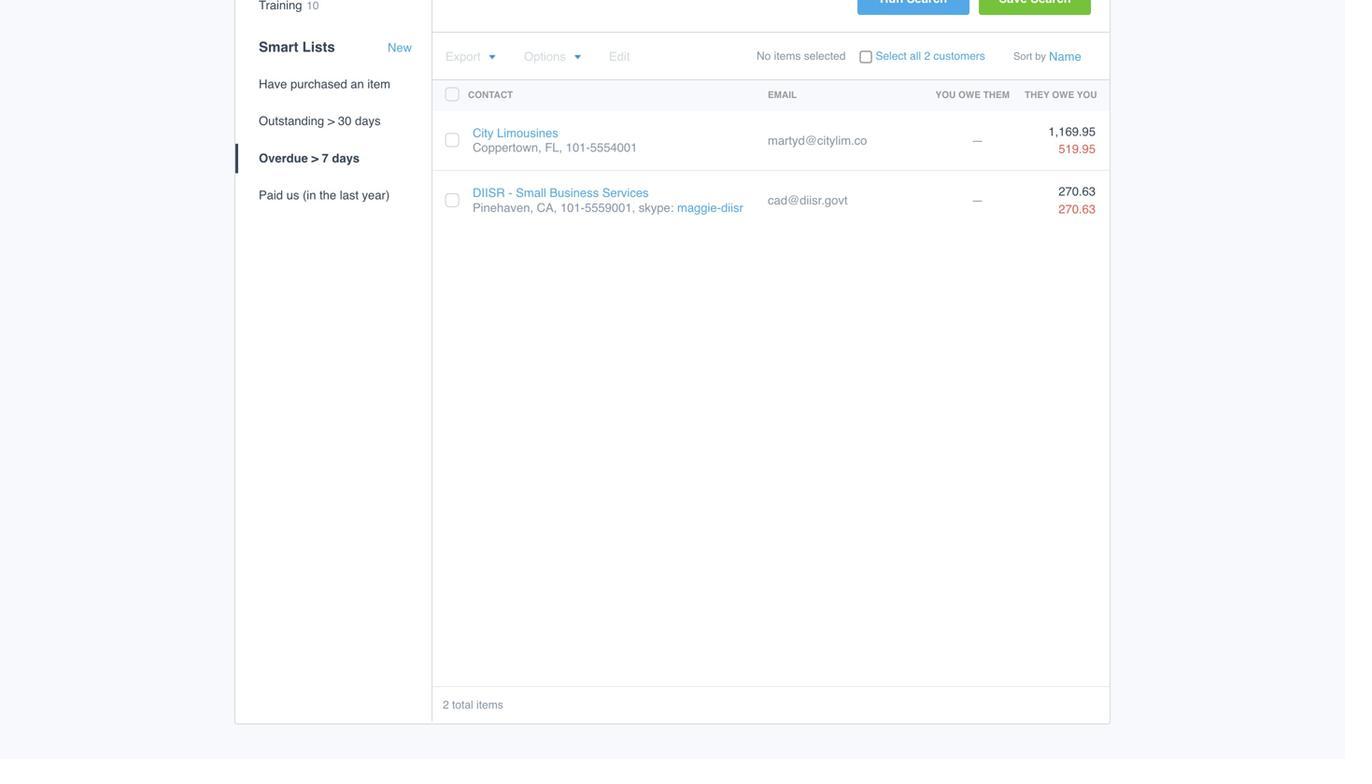 Task type: vqa. For each thing, say whether or not it's contained in the screenshot.
martyd@citylim.co
yes



Task type: locate. For each thing, give the bounding box(es) containing it.
items right no
[[774, 50, 801, 63]]

items right total at the left of the page
[[477, 699, 503, 712]]

1 vertical spatial 2
[[443, 699, 449, 712]]

> for outstanding
[[328, 114, 335, 128]]

el image inside export button
[[488, 54, 496, 61]]

2 you from the left
[[1077, 90, 1097, 100]]

1 vertical spatial 101-
[[561, 201, 585, 215]]

owe for you
[[959, 90, 981, 100]]

0 vertical spatial >
[[328, 114, 335, 128]]

1 el image from the left
[[488, 54, 496, 61]]

owe for they
[[1052, 90, 1075, 100]]

items
[[774, 50, 801, 63], [477, 699, 503, 712]]

el image right 'export'
[[488, 54, 496, 61]]

1 270.63 from the top
[[1059, 185, 1096, 199]]

year)
[[362, 188, 390, 202]]

outstanding
[[259, 114, 324, 128]]

1 vertical spatial —
[[972, 193, 984, 207]]

2
[[924, 50, 931, 63], [443, 699, 449, 712]]

ca,
[[537, 201, 557, 215]]

edit
[[609, 50, 630, 64]]

2 total items
[[443, 699, 503, 712]]

101- down business
[[561, 201, 585, 215]]

you down "customers"
[[936, 90, 956, 100]]

1 vertical spatial items
[[477, 699, 503, 712]]

owe
[[959, 90, 981, 100], [1052, 90, 1075, 100]]

1 owe from the left
[[959, 90, 981, 100]]

1 vertical spatial 270.63
[[1059, 202, 1096, 216]]

0 horizontal spatial el image
[[488, 54, 496, 61]]

el image
[[488, 54, 496, 61], [574, 54, 581, 61]]

city limousines link
[[473, 126, 559, 140]]

0 vertical spatial days
[[355, 114, 381, 128]]

diisr - small business services link
[[473, 186, 649, 200]]

an
[[351, 77, 364, 91]]

> left 30
[[328, 114, 335, 128]]

5559001,
[[585, 201, 636, 215]]

101- inside the city limousines coppertown, fl, 101-5554001
[[566, 141, 590, 155]]

days for overdue > 7 days
[[332, 151, 360, 165]]

>
[[328, 114, 335, 128], [311, 151, 319, 165]]

by
[[1035, 50, 1046, 62]]

101-
[[566, 141, 590, 155], [561, 201, 585, 215]]

lists
[[302, 39, 335, 55]]

0 horizontal spatial items
[[477, 699, 503, 712]]

sort by name
[[1014, 50, 1082, 64]]

days for outstanding > 30 days
[[355, 114, 381, 128]]

paid us (in the last year)
[[259, 188, 390, 202]]

101- right fl,
[[566, 141, 590, 155]]

the
[[320, 188, 336, 202]]

el image right options
[[574, 54, 581, 61]]

maggie-diisr link
[[677, 201, 744, 215]]

— for 1,169.95
[[972, 133, 984, 147]]

1 horizontal spatial you
[[1077, 90, 1097, 100]]

1 horizontal spatial items
[[774, 50, 801, 63]]

days
[[355, 114, 381, 128], [332, 151, 360, 165]]

sort
[[1014, 50, 1033, 62]]

270.63
[[1059, 185, 1096, 199], [1059, 202, 1096, 216]]

—
[[972, 133, 984, 147], [972, 193, 984, 207]]

519.95
[[1059, 142, 1096, 156]]

no items selected
[[757, 50, 846, 63]]

2 right all
[[924, 50, 931, 63]]

diisr
[[473, 186, 505, 200]]

1 vertical spatial days
[[332, 151, 360, 165]]

name button
[[1049, 50, 1082, 64]]

no
[[757, 50, 771, 63]]

have purchased an item
[[259, 77, 390, 91]]

101- inside diisr - small business services pinehaven, ca, 101-5559001, skype: maggie-diisr
[[561, 201, 585, 215]]

cad@diisr.govt
[[768, 193, 848, 207]]

small
[[516, 186, 546, 200]]

1 horizontal spatial 2
[[924, 50, 931, 63]]

0 horizontal spatial 2
[[443, 699, 449, 712]]

smart lists
[[259, 39, 335, 55]]

edit button
[[609, 50, 630, 64]]

coppertown,
[[473, 141, 542, 155]]

5554001
[[590, 141, 638, 155]]

owe left them
[[959, 90, 981, 100]]

2 el image from the left
[[574, 54, 581, 61]]

270.63 270.63
[[1059, 185, 1096, 216]]

0 horizontal spatial you
[[936, 90, 956, 100]]

new
[[388, 41, 412, 55]]

1 horizontal spatial >
[[328, 114, 335, 128]]

> left 7
[[311, 151, 319, 165]]

days right 7
[[332, 151, 360, 165]]

1 vertical spatial >
[[311, 151, 319, 165]]

None checkbox
[[860, 51, 872, 63]]

selected
[[804, 50, 846, 63]]

1,169.95 519.95
[[1049, 125, 1096, 156]]

outstanding > 30 days
[[259, 114, 381, 128]]

0 vertical spatial 101-
[[566, 141, 590, 155]]

0 horizontal spatial owe
[[959, 90, 981, 100]]

el image for options
[[574, 54, 581, 61]]

(in
[[303, 188, 316, 202]]

1 horizontal spatial el image
[[574, 54, 581, 61]]

el image inside options 'button'
[[574, 54, 581, 61]]

email
[[768, 90, 797, 100]]

you up 1,169.95
[[1077, 90, 1097, 100]]

2 — from the top
[[972, 193, 984, 207]]

1 horizontal spatial owe
[[1052, 90, 1075, 100]]

0 vertical spatial 270.63
[[1059, 185, 1096, 199]]

2 owe from the left
[[1052, 90, 1075, 100]]

they owe you
[[1025, 90, 1097, 100]]

2 left total at the left of the page
[[443, 699, 449, 712]]

1 — from the top
[[972, 133, 984, 147]]

you
[[936, 90, 956, 100], [1077, 90, 1097, 100]]

0 horizontal spatial >
[[311, 151, 319, 165]]

owe right they
[[1052, 90, 1075, 100]]

they
[[1025, 90, 1050, 100]]

days right 30
[[355, 114, 381, 128]]

0 vertical spatial —
[[972, 133, 984, 147]]



Task type: describe. For each thing, give the bounding box(es) containing it.
30
[[338, 114, 352, 128]]

skype:
[[639, 201, 674, 215]]

2 270.63 from the top
[[1059, 202, 1096, 216]]

them
[[984, 90, 1010, 100]]

options
[[524, 50, 566, 64]]

el image for export
[[488, 54, 496, 61]]

city
[[473, 126, 494, 140]]

diisr
[[721, 201, 744, 215]]

contact
[[468, 90, 513, 100]]

select
[[876, 50, 907, 63]]

maggie-
[[677, 201, 721, 215]]

overdue > 7 days
[[259, 151, 360, 165]]

city limousines coppertown, fl, 101-5554001
[[473, 126, 638, 155]]

export button
[[446, 50, 496, 64]]

fl,
[[545, 141, 563, 155]]

smart
[[259, 39, 299, 55]]

martyd@citylim.co
[[768, 133, 867, 147]]

name
[[1049, 50, 1082, 64]]

options button
[[524, 50, 581, 64]]

new link
[[388, 41, 412, 55]]

export
[[446, 50, 481, 64]]

have
[[259, 77, 287, 91]]

pinehaven,
[[473, 201, 534, 215]]

purchased
[[291, 77, 347, 91]]

> for overdue
[[311, 151, 319, 165]]

diisr - small business services pinehaven, ca, 101-5559001, skype: maggie-diisr
[[473, 186, 744, 215]]

overdue
[[259, 151, 308, 165]]

item
[[368, 77, 390, 91]]

all
[[910, 50, 921, 63]]

7
[[322, 151, 329, 165]]

you owe them
[[936, 90, 1010, 100]]

-
[[509, 186, 513, 200]]

total
[[452, 699, 473, 712]]

— for 270.63
[[972, 193, 984, 207]]

paid
[[259, 188, 283, 202]]

last
[[340, 188, 359, 202]]

0 vertical spatial 2
[[924, 50, 931, 63]]

1,169.95
[[1049, 125, 1096, 139]]

us
[[286, 188, 299, 202]]

customers
[[934, 50, 986, 63]]

business
[[550, 186, 599, 200]]

0 vertical spatial items
[[774, 50, 801, 63]]

select all 2 customers
[[876, 50, 986, 63]]

limousines
[[497, 126, 559, 140]]

1 you from the left
[[936, 90, 956, 100]]

services
[[602, 186, 649, 200]]



